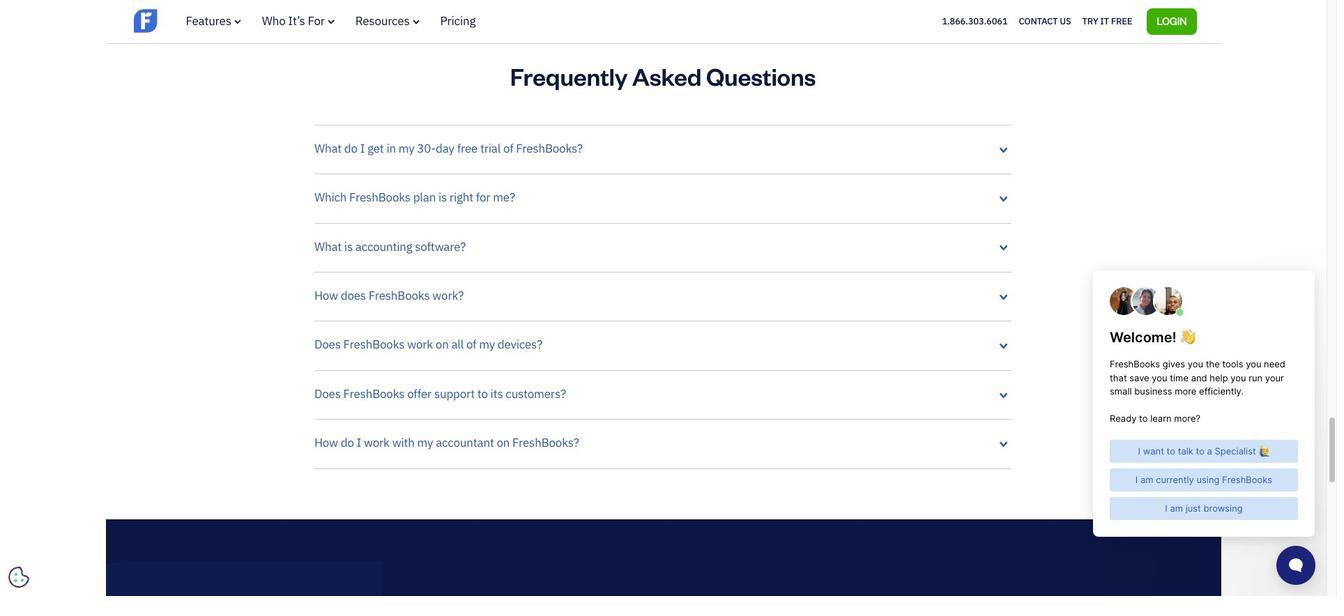Task type: locate. For each thing, give the bounding box(es) containing it.
on
[[436, 337, 449, 353], [497, 435, 510, 451]]

0 vertical spatial i
[[360, 141, 365, 156]]

freshbooks? right trial
[[516, 141, 583, 156]]

on left all
[[436, 337, 449, 353]]

work left with
[[364, 435, 390, 451]]

support
[[435, 386, 475, 402]]

what do i get in my 30-day free trial of freshbooks?
[[315, 141, 583, 156]]

does
[[315, 337, 341, 353], [315, 386, 341, 402]]

my right with
[[418, 435, 433, 451]]

is right plan
[[439, 190, 447, 205]]

1 vertical spatial what
[[315, 239, 342, 254]]

0 horizontal spatial on
[[436, 337, 449, 353]]

freshbooks left plan
[[350, 190, 411, 205]]

my right all
[[479, 337, 495, 353]]

1.866.303.6061
[[943, 15, 1008, 27]]

1 horizontal spatial my
[[418, 435, 433, 451]]

login link
[[1148, 8, 1197, 35]]

what is accounting software?
[[315, 239, 466, 254]]

all
[[452, 337, 464, 353]]

0 vertical spatial what
[[315, 141, 342, 156]]

of right trial
[[504, 141, 514, 156]]

1 horizontal spatial work
[[407, 337, 433, 353]]

frequently asked questions
[[510, 61, 816, 91]]

offer
[[407, 386, 432, 402]]

1 vertical spatial do
[[341, 435, 354, 451]]

i left the get
[[360, 141, 365, 156]]

for
[[476, 190, 491, 205]]

to
[[478, 386, 488, 402]]

2 how from the top
[[315, 435, 338, 451]]

1 vertical spatial of
[[467, 337, 477, 353]]

1 vertical spatial how
[[315, 435, 338, 451]]

freshbooks? down customers?
[[513, 435, 579, 451]]

do left the get
[[344, 141, 358, 156]]

try it free link
[[1083, 12, 1133, 31]]

i
[[360, 141, 365, 156], [357, 435, 361, 451]]

freshbooks
[[350, 190, 411, 205], [369, 288, 430, 304], [344, 337, 405, 353], [344, 386, 405, 402]]

devices?
[[498, 337, 543, 353]]

is left "accounting"
[[344, 239, 353, 254]]

0 vertical spatial my
[[399, 141, 415, 156]]

of
[[504, 141, 514, 156], [467, 337, 477, 353]]

what left the get
[[315, 141, 342, 156]]

1 vertical spatial freshbooks?
[[513, 435, 579, 451]]

my right in
[[399, 141, 415, 156]]

who it's for link
[[262, 13, 335, 29]]

contact us link
[[1019, 12, 1072, 31]]

0 vertical spatial on
[[436, 337, 449, 353]]

what for what is accounting software?
[[315, 239, 342, 254]]

freshbooks down how does freshbooks work?
[[344, 337, 405, 353]]

0 horizontal spatial work
[[364, 435, 390, 451]]

right
[[450, 190, 474, 205]]

work
[[407, 337, 433, 353], [364, 435, 390, 451]]

freshbooks left offer
[[344, 386, 405, 402]]

freshbooks right does
[[369, 288, 430, 304]]

do for what
[[344, 141, 358, 156]]

1 horizontal spatial on
[[497, 435, 510, 451]]

1 does from the top
[[315, 337, 341, 353]]

free
[[1112, 15, 1133, 27]]

what
[[315, 141, 342, 156], [315, 239, 342, 254]]

me?
[[493, 190, 515, 205]]

1 vertical spatial i
[[357, 435, 361, 451]]

0 vertical spatial freshbooks?
[[516, 141, 583, 156]]

1 horizontal spatial is
[[439, 190, 447, 205]]

how
[[315, 288, 338, 304], [315, 435, 338, 451]]

0 vertical spatial does
[[315, 337, 341, 353]]

of right all
[[467, 337, 477, 353]]

0 vertical spatial of
[[504, 141, 514, 156]]

i left with
[[357, 435, 361, 451]]

1 vertical spatial does
[[315, 386, 341, 402]]

pricing
[[441, 13, 476, 29]]

frequently
[[510, 61, 628, 91]]

do left with
[[341, 435, 354, 451]]

work?
[[433, 288, 464, 304]]

i for get
[[360, 141, 365, 156]]

my
[[399, 141, 415, 156], [479, 337, 495, 353], [418, 435, 433, 451]]

on right accountant
[[497, 435, 510, 451]]

what down which
[[315, 239, 342, 254]]

which freshbooks plan is right for me?
[[315, 190, 515, 205]]

0 vertical spatial how
[[315, 288, 338, 304]]

2 what from the top
[[315, 239, 342, 254]]

1 what from the top
[[315, 141, 342, 156]]

features link
[[186, 13, 241, 29]]

try it free
[[1083, 15, 1133, 27]]

work left all
[[407, 337, 433, 353]]

is
[[439, 190, 447, 205], [344, 239, 353, 254]]

my for accountant
[[418, 435, 433, 451]]

how for how do i work with my accountant on freshbooks?
[[315, 435, 338, 451]]

2 vertical spatial my
[[418, 435, 433, 451]]

freshbooks?
[[516, 141, 583, 156], [513, 435, 579, 451]]

accountant
[[436, 435, 494, 451]]

login
[[1157, 14, 1188, 27]]

0 horizontal spatial my
[[399, 141, 415, 156]]

does freshbooks offer support to its customers?
[[315, 386, 566, 402]]

1 how from the top
[[315, 288, 338, 304]]

does
[[341, 288, 366, 304]]

its
[[491, 386, 503, 402]]

resources
[[356, 13, 410, 29]]

1 vertical spatial work
[[364, 435, 390, 451]]

contact us
[[1019, 15, 1072, 27]]

0 horizontal spatial is
[[344, 239, 353, 254]]

day
[[436, 141, 455, 156]]

features
[[186, 13, 231, 29]]

how for how does freshbooks work?
[[315, 288, 338, 304]]

1 vertical spatial is
[[344, 239, 353, 254]]

us
[[1060, 15, 1072, 27]]

do
[[344, 141, 358, 156], [341, 435, 354, 451]]

2 does from the top
[[315, 386, 341, 402]]

1 vertical spatial my
[[479, 337, 495, 353]]

0 vertical spatial do
[[344, 141, 358, 156]]

resources link
[[356, 13, 420, 29]]



Task type: vqa. For each thing, say whether or not it's contained in the screenshot.
the right Talk
no



Task type: describe. For each thing, give the bounding box(es) containing it.
1 horizontal spatial of
[[504, 141, 514, 156]]

cookie consent banner dialog
[[10, 425, 220, 586]]

30-
[[417, 141, 436, 156]]

do for how
[[341, 435, 354, 451]]

freshbooks logo image
[[134, 7, 242, 34]]

i for work
[[357, 435, 361, 451]]

who it's for
[[262, 13, 325, 29]]

freshbooks for plan
[[350, 190, 411, 205]]

which
[[315, 190, 347, 205]]

1 vertical spatial on
[[497, 435, 510, 451]]

does for does freshbooks work on all of my devices?
[[315, 337, 341, 353]]

it's
[[288, 13, 305, 29]]

questions
[[707, 61, 816, 91]]

in
[[387, 141, 396, 156]]

who
[[262, 13, 286, 29]]

how does freshbooks work?
[[315, 288, 464, 304]]

try
[[1083, 15, 1099, 27]]

my for 30-
[[399, 141, 415, 156]]

1.866.303.6061 link
[[943, 15, 1008, 27]]

does for does freshbooks offer support to its customers?
[[315, 386, 341, 402]]

free
[[457, 141, 478, 156]]

freshbooks for work
[[344, 337, 405, 353]]

customers?
[[506, 386, 566, 402]]

freshbooks for offer
[[344, 386, 405, 402]]

0 horizontal spatial of
[[467, 337, 477, 353]]

accounting
[[356, 239, 413, 254]]

2 horizontal spatial my
[[479, 337, 495, 353]]

what for what do i get in my 30-day free trial of freshbooks?
[[315, 141, 342, 156]]

asked
[[633, 61, 702, 91]]

0 vertical spatial work
[[407, 337, 433, 353]]

0 vertical spatial is
[[439, 190, 447, 205]]

cookie preferences image
[[8, 567, 29, 588]]

for
[[308, 13, 325, 29]]

contact
[[1019, 15, 1058, 27]]

trial
[[481, 141, 501, 156]]

pricing link
[[441, 13, 476, 29]]

with
[[392, 435, 415, 451]]

plan
[[413, 190, 436, 205]]

software?
[[415, 239, 466, 254]]

it
[[1101, 15, 1110, 27]]

get
[[368, 141, 384, 156]]

does freshbooks work on all of my devices?
[[315, 337, 543, 353]]

how do i work with my accountant on freshbooks?
[[315, 435, 579, 451]]



